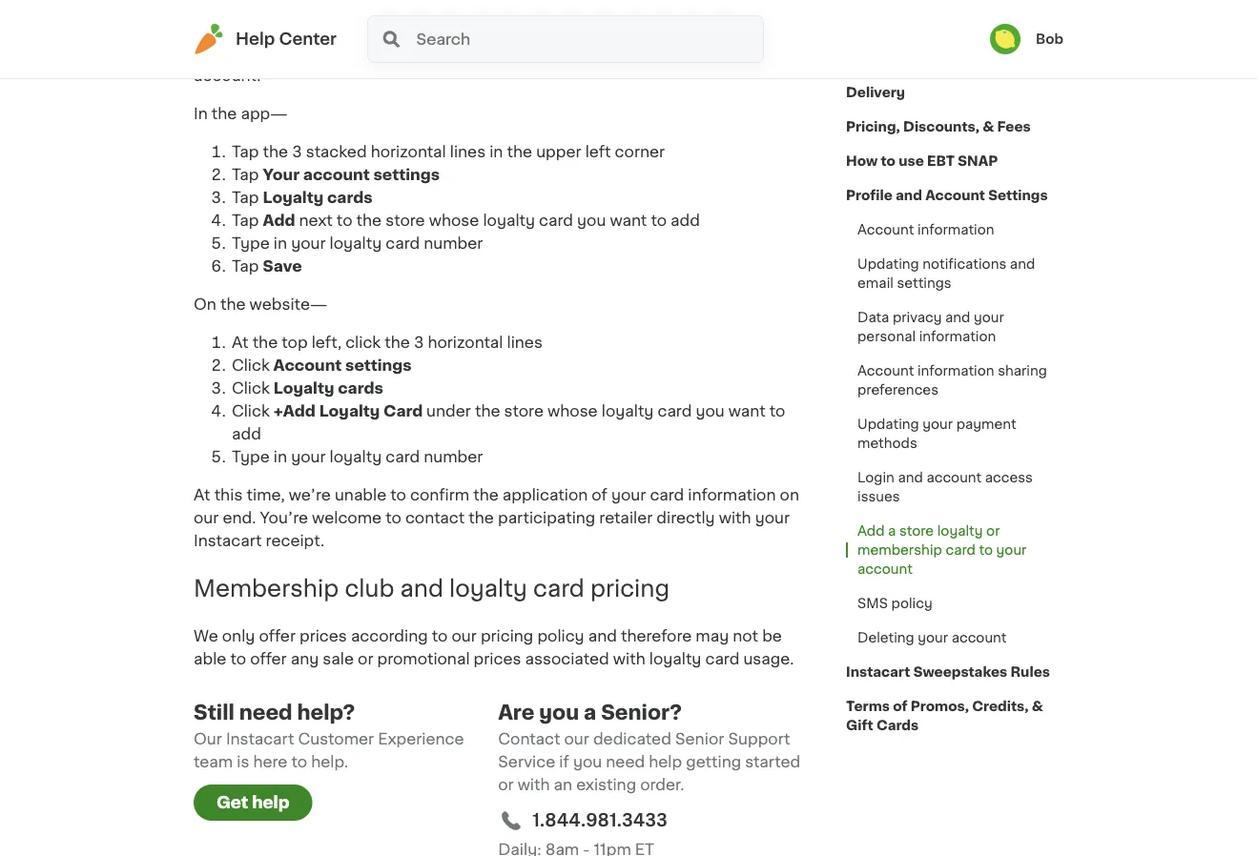 Task type: locate. For each thing, give the bounding box(es) containing it.
ebt
[[927, 155, 955, 168]]

0 vertical spatial horizontal
[[371, 144, 446, 159]]

under the store whose loyalty card you want to add
[[232, 403, 785, 442]]

1 horizontal spatial lines
[[507, 335, 543, 350]]

add inside tap the 3 stacked horizontal lines in the upper left corner tap your account settings tap loyalty cards tap add next to the store whose loyalty card you want to add type in your loyalty card number tap save
[[263, 213, 295, 228]]

1 horizontal spatial pricing
[[590, 577, 670, 600]]

1 vertical spatial a
[[584, 702, 596, 722]]

1 horizontal spatial prices
[[474, 651, 521, 667]]

1 horizontal spatial a
[[888, 525, 896, 538]]

1 vertical spatial number
[[424, 449, 483, 464]]

2 horizontal spatial with
[[719, 510, 751, 526]]

add
[[263, 213, 295, 228], [857, 525, 885, 538]]

our up "if"
[[564, 731, 589, 747]]

0 horizontal spatial help
[[252, 795, 289, 811]]

your down updating notifications and email settings link
[[974, 311, 1004, 324]]

get
[[217, 795, 248, 811]]

type up time,
[[232, 449, 270, 464]]

pricing up associated
[[481, 628, 533, 644]]

the left the top
[[252, 335, 278, 350]]

0 horizontal spatial pricing
[[481, 628, 533, 644]]

0 vertical spatial settings
[[373, 167, 440, 182]]

at inside at this time, we're unable to confirm the application of your card information on our end. you're welcome to contact the participating retailer directly with your instacart receipt.
[[194, 487, 210, 503]]

payment
[[956, 418, 1016, 431]]

a inside are you a senior? contact our dedicated senior support service if you need help getting started or with an existing order.
[[584, 702, 596, 722]]

of up retailer
[[592, 487, 607, 503]]

&
[[983, 120, 994, 134], [1032, 700, 1043, 713]]

discounts,
[[903, 120, 979, 134]]

instacart inside some retailers on our platform offer membership or loyalty card integration, so you can continue to receive select benefits while shopping on instacart. you can see participating retailers in your area and add cards in your instacart account.
[[686, 45, 754, 60]]

next
[[299, 213, 333, 228]]

on up center
[[308, 0, 327, 14]]

account inside tap the 3 stacked horizontal lines in the upper left corner tap your account settings tap loyalty cards tap add next to the store whose loyalty card you want to add type in your loyalty card number tap save
[[303, 167, 370, 182]]

add down issues
[[857, 525, 885, 538]]

the right click
[[385, 335, 410, 350]]

help
[[649, 754, 682, 770], [252, 795, 289, 811]]

1 vertical spatial with
[[613, 651, 645, 667]]

or inside add a store loyalty or membership card to your account
[[986, 525, 1000, 538]]

0 vertical spatial offer
[[429, 0, 466, 14]]

in up save
[[274, 236, 287, 251]]

or down service
[[498, 777, 514, 792]]

1 vertical spatial &
[[1032, 700, 1043, 713]]

in
[[425, 45, 438, 60], [630, 45, 644, 60], [489, 144, 503, 159], [274, 236, 287, 251], [274, 449, 287, 464]]

1 vertical spatial 3
[[414, 335, 424, 350]]

participating down continue
[[257, 45, 355, 60]]

prices up are
[[474, 651, 521, 667]]

2 click from the top
[[232, 381, 270, 396]]

offer inside some retailers on our platform offer membership or loyalty card integration, so you can continue to receive select benefits while shopping on instacart. you can see participating retailers in your area and add cards in your instacart account.
[[429, 0, 466, 14]]

store inside the under the store whose loyalty card you want to add
[[504, 403, 544, 419]]

tap the 3 stacked horizontal lines in the upper left corner tap your account settings tap loyalty cards tap add next to the store whose loyalty card you want to add type in your loyalty card number tap save
[[232, 144, 700, 274]]

welcome
[[312, 510, 382, 526]]

0 horizontal spatial store
[[386, 213, 425, 228]]

1 vertical spatial add
[[857, 525, 885, 538]]

or inside are you a senior? contact our dedicated senior support service if you need help getting started or with an existing order.
[[498, 777, 514, 792]]

membership inside add a store loyalty or membership card to your account
[[857, 544, 942, 557]]

0 horizontal spatial whose
[[429, 213, 479, 228]]

cards inside some retailers on our platform offer membership or loyalty card integration, so you can continue to receive select benefits while shopping on instacart. you can see participating retailers in your area and add cards in your instacart account.
[[584, 45, 626, 60]]

account
[[303, 167, 370, 182], [927, 471, 982, 485], [857, 563, 913, 576], [952, 631, 1007, 645]]

1 vertical spatial retailers
[[359, 45, 421, 60]]

help up 'order.'
[[649, 754, 682, 770]]

loyalty inside add a store loyalty or membership card to your account
[[937, 525, 983, 538]]

2 horizontal spatial add
[[671, 213, 700, 228]]

0 horizontal spatial prices
[[299, 628, 347, 644]]

loyalty down your
[[263, 190, 324, 205]]

a up dedicated
[[584, 702, 596, 722]]

can up account.
[[194, 45, 222, 60]]

0 vertical spatial a
[[888, 525, 896, 538]]

cards inside at the top left, click the 3 horizontal lines click account settings click loyalty cards
[[338, 381, 383, 396]]

the right under
[[475, 403, 500, 419]]

our
[[194, 731, 222, 747]]

2 horizontal spatial on
[[780, 487, 799, 503]]

settings inside at the top left, click the 3 horizontal lines click account settings click loyalty cards
[[345, 358, 412, 373]]

any
[[291, 651, 319, 667]]

1 horizontal spatial at
[[232, 335, 249, 350]]

associated
[[525, 651, 609, 667]]

club
[[345, 577, 394, 600]]

pricing inside we only offer prices according to our pricing policy and therefore may not be able to offer any sale or promotional prices associated with loyalty card usage.
[[481, 628, 533, 644]]

0 vertical spatial policy
[[891, 597, 932, 610]]

2 vertical spatial cards
[[338, 381, 383, 396]]

0 vertical spatial add
[[550, 45, 580, 60]]

pricing, discounts, & fees link
[[846, 110, 1031, 144]]

1 tap from the top
[[232, 144, 259, 159]]

1 horizontal spatial &
[[1032, 700, 1043, 713]]

1 vertical spatial store
[[504, 403, 544, 419]]

updating up email
[[857, 258, 919, 271]]

a
[[888, 525, 896, 538], [584, 702, 596, 722]]

2 vertical spatial click
[[232, 403, 270, 419]]

and right privacy
[[945, 311, 970, 324]]

your inside "updating your payment methods"
[[923, 418, 953, 431]]

our up 'receive'
[[331, 0, 356, 14]]

account up preferences
[[857, 364, 914, 378]]

1 number from the top
[[424, 236, 483, 251]]

0 horizontal spatial with
[[518, 777, 550, 792]]

snap
[[958, 155, 998, 168]]

profile and account settings link
[[846, 178, 1048, 213]]

horizontal up under
[[428, 335, 503, 350]]

are you a senior? contact our dedicated senior support service if you need help getting started or with an existing order.
[[498, 702, 800, 792]]

your down instacart.
[[648, 45, 682, 60]]

1 horizontal spatial add
[[550, 45, 580, 60]]

1 horizontal spatial store
[[504, 403, 544, 419]]

your down access at the right
[[996, 544, 1027, 557]]

2 vertical spatial store
[[899, 525, 934, 538]]

time,
[[247, 487, 285, 503]]

loyalty inside tap the 3 stacked horizontal lines in the upper left corner tap your account settings tap loyalty cards tap add next to the store whose loyalty card you want to add type in your loyalty card number tap save
[[263, 190, 324, 205]]

on right the shopping
[[648, 22, 667, 37]]

1 vertical spatial policy
[[537, 628, 584, 644]]

membership up benefits
[[470, 0, 566, 14]]

and
[[518, 45, 546, 60], [896, 189, 922, 202], [1010, 258, 1035, 271], [945, 311, 970, 324], [898, 471, 923, 485], [400, 577, 443, 600], [588, 628, 617, 644]]

0 horizontal spatial add
[[263, 213, 295, 228]]

1 vertical spatial add
[[671, 213, 700, 228]]

information
[[917, 223, 994, 237], [919, 330, 996, 343], [917, 364, 994, 378], [688, 487, 776, 503]]

card inside we only offer prices according to our pricing policy and therefore may not be able to offer any sale or promotional prices associated with loyalty card usage.
[[705, 651, 739, 667]]

add left 'next'
[[263, 213, 295, 228]]

cards up 'next'
[[327, 190, 373, 205]]

0 vertical spatial 3
[[292, 144, 302, 159]]

tap
[[232, 144, 259, 159], [232, 167, 259, 182], [232, 190, 259, 205], [232, 213, 259, 228], [232, 258, 259, 274]]

cards
[[876, 719, 919, 732]]

you're
[[260, 510, 308, 526]]

add a store loyalty or membership card to your account
[[857, 525, 1027, 576]]

offer up select
[[429, 0, 466, 14]]

instacart down deleting
[[846, 666, 910, 679]]

2 vertical spatial settings
[[345, 358, 412, 373]]

0 vertical spatial number
[[424, 236, 483, 251]]

senior
[[675, 731, 724, 747]]

1 horizontal spatial retailers
[[359, 45, 421, 60]]

store inside tap the 3 stacked horizontal lines in the upper left corner tap your account settings tap loyalty cards tap add next to the store whose loyalty card you want to add type in your loyalty card number tap save
[[386, 213, 425, 228]]

1 type from the top
[[232, 236, 270, 251]]

add inside tap the 3 stacked horizontal lines in the upper left corner tap your account settings tap loyalty cards tap add next to the store whose loyalty card you want to add type in your loyalty card number tap save
[[671, 213, 700, 228]]

offer up the any
[[259, 628, 296, 644]]

0 vertical spatial cards
[[584, 45, 626, 60]]

prices up sale
[[299, 628, 347, 644]]

type inside tap the 3 stacked horizontal lines in the upper left corner tap your account settings tap loyalty cards tap add next to the store whose loyalty card you want to add type in your loyalty card number tap save
[[232, 236, 270, 251]]

participating down application
[[498, 510, 595, 526]]

credits,
[[972, 700, 1029, 713]]

save
[[263, 258, 302, 274]]

account
[[925, 189, 985, 202], [857, 223, 914, 237], [273, 358, 342, 373], [857, 364, 914, 378]]

shopping
[[572, 22, 644, 37]]

promotional
[[377, 651, 470, 667]]

lines left upper
[[450, 144, 486, 159]]

add inside add a store loyalty or membership card to your account
[[857, 525, 885, 538]]

0 horizontal spatial can
[[194, 45, 222, 60]]

support
[[728, 731, 790, 747]]

information inside at this time, we're unable to confirm the application of your card information on our end. you're welcome to contact the participating retailer directly with your instacart receipt.
[[688, 487, 776, 503]]

1 vertical spatial at
[[194, 487, 210, 503]]

account down profile
[[857, 223, 914, 237]]

retailers up continue
[[242, 0, 304, 14]]

1 vertical spatial participating
[[498, 510, 595, 526]]

offer left the any
[[250, 651, 287, 667]]

1 vertical spatial horizontal
[[428, 335, 503, 350]]

0 vertical spatial can
[[226, 22, 255, 37]]

& down rules on the bottom of page
[[1032, 700, 1043, 713]]

issues
[[857, 490, 900, 504]]

in the app—
[[194, 106, 288, 121]]

may
[[696, 628, 729, 644]]

0 vertical spatial click
[[232, 358, 270, 373]]

3 up your
[[292, 144, 302, 159]]

while
[[528, 22, 568, 37]]

loyalty up +add
[[274, 381, 334, 396]]

account down updating your payment methods link
[[927, 471, 982, 485]]

you inside some retailers on our platform offer membership or loyalty card integration, so you can continue to receive select benefits while shopping on instacart. you can see participating retailers in your area and add cards in your instacart account.
[[194, 22, 223, 37]]

how
[[846, 155, 878, 168]]

1 vertical spatial updating
[[857, 418, 919, 431]]

of up cards
[[893, 700, 907, 713]]

1 vertical spatial of
[[893, 700, 907, 713]]

account down stacked
[[303, 167, 370, 182]]

or right sale
[[358, 651, 373, 667]]

Search search field
[[414, 16, 763, 62]]

our
[[331, 0, 356, 14], [194, 510, 219, 526], [452, 628, 477, 644], [564, 731, 589, 747]]

2 vertical spatial on
[[780, 487, 799, 503]]

lines up the under the store whose loyalty card you want to add
[[507, 335, 543, 350]]

policy up associated
[[537, 628, 584, 644]]

your down select
[[442, 45, 477, 60]]

whose inside tap the 3 stacked horizontal lines in the upper left corner tap your account settings tap loyalty cards tap add next to the store whose loyalty card you want to add type in your loyalty card number tap save
[[429, 213, 479, 228]]

our inside are you a senior? contact our dedicated senior support service if you need help getting started or with an existing order.
[[564, 731, 589, 747]]

0 horizontal spatial participating
[[257, 45, 355, 60]]

information up account information sharing preferences link
[[919, 330, 996, 343]]

1.844.981.3433
[[532, 812, 667, 829]]

platform
[[360, 0, 425, 14]]

our inside some retailers on our platform offer membership or loyalty card integration, so you can continue to receive select benefits while shopping on instacart. you can see participating retailers in your area and add cards in your instacart account.
[[331, 0, 356, 14]]

1 horizontal spatial help
[[649, 754, 682, 770]]

1 vertical spatial whose
[[547, 403, 598, 419]]

1 vertical spatial loyalty
[[274, 381, 334, 396]]

in left upper
[[489, 144, 503, 159]]

number
[[424, 236, 483, 251], [424, 449, 483, 464]]

membership up sms policy
[[857, 544, 942, 557]]

2 tap from the top
[[232, 167, 259, 182]]

how to use ebt snap
[[846, 155, 998, 168]]

store right 'next'
[[386, 213, 425, 228]]

can up see
[[226, 22, 255, 37]]

1 horizontal spatial need
[[606, 754, 645, 770]]

pricing,
[[846, 120, 900, 134]]

loyalty inside some retailers on our platform offer membership or loyalty card integration, so you can continue to receive select benefits while shopping on instacart. you can see participating retailers in your area and add cards in your instacart account.
[[590, 0, 642, 14]]

membership
[[470, 0, 566, 14], [857, 544, 942, 557]]

see
[[226, 45, 253, 60]]

information inside data privacy and your personal information
[[919, 330, 996, 343]]

updating inside "updating your payment methods"
[[857, 418, 919, 431]]

retailers down 'receive'
[[359, 45, 421, 60]]

0 vertical spatial want
[[610, 213, 647, 228]]

0 vertical spatial on
[[308, 0, 327, 14]]

upper
[[536, 144, 581, 159]]

deleting your account
[[857, 631, 1007, 645]]

some retailers on our platform offer membership or loyalty card integration, so you can continue to receive select benefits while shopping on instacart. you can see participating retailers in your area and add cards in your instacart account.
[[194, 0, 793, 83]]

0 vertical spatial participating
[[257, 45, 355, 60]]

updating your payment methods link
[[846, 407, 1063, 461]]

type up save
[[232, 236, 270, 251]]

at down on the website—
[[232, 335, 249, 350]]

methods
[[857, 437, 917, 450]]

2 updating from the top
[[857, 418, 919, 431]]

still need help? our instacart customer experience team is here to help.
[[194, 702, 464, 770]]

0 vertical spatial help
[[649, 754, 682, 770]]

and right the notifications
[[1010, 258, 1035, 271]]

help inside are you a senior? contact our dedicated senior support service if you need help getting started or with an existing order.
[[649, 754, 682, 770]]

want inside tap the 3 stacked horizontal lines in the upper left corner tap your account settings tap loyalty cards tap add next to the store whose loyalty card you want to add type in your loyalty card number tap save
[[610, 213, 647, 228]]

0 vertical spatial need
[[239, 702, 292, 722]]

receive
[[350, 22, 406, 37]]

the right the confirm
[[473, 487, 499, 503]]

click left +add
[[232, 403, 270, 419]]

updating up methods
[[857, 418, 919, 431]]

updating for email
[[857, 258, 919, 271]]

your down account information sharing preferences
[[923, 418, 953, 431]]

2 number from the top
[[424, 449, 483, 464]]

instacart inside still need help? our instacart customer experience team is here to help.
[[226, 731, 294, 747]]

1 horizontal spatial membership
[[857, 544, 942, 557]]

at for at the top left, click the 3 horizontal lines click account settings click loyalty cards
[[232, 335, 249, 350]]

3 right click
[[414, 335, 424, 350]]

our down this
[[194, 510, 219, 526]]

0 horizontal spatial want
[[610, 213, 647, 228]]

and inside login and account access issues
[[898, 471, 923, 485]]

card inside at this time, we're unable to confirm the application of your card information on our end. you're welcome to contact the participating retailer directly with your instacart receipt.
[[650, 487, 684, 503]]

top
[[282, 335, 308, 350]]

0 vertical spatial retailers
[[242, 0, 304, 14]]

0 vertical spatial at
[[232, 335, 249, 350]]

3 click from the top
[[232, 403, 270, 419]]

0 horizontal spatial of
[[592, 487, 607, 503]]

1 vertical spatial cards
[[327, 190, 373, 205]]

0 horizontal spatial at
[[194, 487, 210, 503]]

information down data privacy and your personal information link
[[917, 364, 994, 378]]

updating
[[857, 258, 919, 271], [857, 418, 919, 431]]

promos,
[[911, 700, 969, 713]]

0 horizontal spatial retailers
[[242, 0, 304, 14]]

1 vertical spatial prices
[[474, 651, 521, 667]]

with down service
[[518, 777, 550, 792]]

0 horizontal spatial add
[[232, 426, 261, 442]]

updating inside updating notifications and email settings
[[857, 258, 919, 271]]

and down while
[[518, 45, 546, 60]]

0 horizontal spatial 3
[[292, 144, 302, 159]]

and right login
[[898, 471, 923, 485]]

click
[[232, 358, 270, 373], [232, 381, 270, 396], [232, 403, 270, 419]]

to inside the under the store whose loyalty card you want to add
[[769, 403, 785, 419]]

help center link
[[194, 24, 337, 54]]

0 vertical spatial store
[[386, 213, 425, 228]]

add inside the under the store whose loyalty card you want to add
[[232, 426, 261, 442]]

gift
[[846, 719, 873, 732]]

information up directly at the right bottom of page
[[688, 487, 776, 503]]

account information sharing preferences link
[[846, 354, 1063, 407]]

updating for methods
[[857, 418, 919, 431]]

5 tap from the top
[[232, 258, 259, 274]]

0 vertical spatial lines
[[450, 144, 486, 159]]

with right directly at the right bottom of page
[[719, 510, 751, 526]]

account information link
[[846, 213, 1006, 247]]

profile and account settings
[[846, 189, 1048, 202]]

1 updating from the top
[[857, 258, 919, 271]]

with inside are you a senior? contact our dedicated senior support service if you need help getting started or with an existing order.
[[518, 777, 550, 792]]

1 horizontal spatial policy
[[891, 597, 932, 610]]

1 horizontal spatial participating
[[498, 510, 595, 526]]

1 vertical spatial click
[[232, 381, 270, 396]]

0 vertical spatial whose
[[429, 213, 479, 228]]

1 horizontal spatial with
[[613, 651, 645, 667]]

2 type from the top
[[232, 449, 270, 464]]

instacart image
[[194, 24, 224, 54]]

loyalty up type in your loyalty card number
[[319, 403, 380, 419]]

horizontal
[[371, 144, 446, 159], [428, 335, 503, 350]]

1 vertical spatial type
[[232, 449, 270, 464]]

instacart down the end. on the bottom left of page
[[194, 533, 262, 548]]

on
[[308, 0, 327, 14], [648, 22, 667, 37], [780, 487, 799, 503]]

or inside some retailers on our platform offer membership or loyalty card integration, so you can continue to receive select benefits while shopping on instacart. you can see participating retailers in your area and add cards in your instacart account.
[[570, 0, 586, 14]]

in down the shopping
[[630, 45, 644, 60]]

1 horizontal spatial whose
[[547, 403, 598, 419]]

card inside some retailers on our platform offer membership or loyalty card integration, so you can continue to receive select benefits while shopping on instacart. you can see participating retailers in your area and add cards in your instacart account.
[[646, 0, 680, 14]]

0 vertical spatial type
[[232, 236, 270, 251]]

horizontal right stacked
[[371, 144, 446, 159]]

0 vertical spatial of
[[592, 487, 607, 503]]

how to use ebt snap link
[[846, 144, 998, 178]]

1 vertical spatial on
[[648, 22, 667, 37]]

the
[[212, 106, 237, 121], [263, 144, 288, 159], [507, 144, 532, 159], [356, 213, 382, 228], [220, 297, 246, 312], [252, 335, 278, 350], [385, 335, 410, 350], [475, 403, 500, 419], [473, 487, 499, 503], [469, 510, 494, 526]]

1 vertical spatial lines
[[507, 335, 543, 350]]

updating notifications and email settings
[[857, 258, 1035, 290]]

our up the promotional
[[452, 628, 477, 644]]

with inside we only offer prices according to our pricing policy and therefore may not be able to offer any sale or promotional prices associated with loyalty card usage.
[[613, 651, 645, 667]]

3 inside at the top left, click the 3 horizontal lines click account settings click loyalty cards
[[414, 335, 424, 350]]

and up associated
[[588, 628, 617, 644]]

add
[[550, 45, 580, 60], [671, 213, 700, 228], [232, 426, 261, 442]]

0 vertical spatial updating
[[857, 258, 919, 271]]

participating inside some retailers on our platform offer membership or loyalty card integration, so you can continue to receive select benefits while shopping on instacart. you can see participating retailers in your area and add cards in your instacart account.
[[257, 45, 355, 60]]

store down issues
[[899, 525, 934, 538]]

participating
[[257, 45, 355, 60], [498, 510, 595, 526]]

cards down the shopping
[[584, 45, 626, 60]]

need down dedicated
[[606, 754, 645, 770]]

with inside at this time, we're unable to confirm the application of your card information on our end. you're welcome to contact the participating retailer directly with your instacart receipt.
[[719, 510, 751, 526]]

a down issues
[[888, 525, 896, 538]]

1 horizontal spatial 3
[[414, 335, 424, 350]]

2 horizontal spatial store
[[899, 525, 934, 538]]

0 vertical spatial pricing
[[590, 577, 670, 600]]

your down 'next'
[[291, 236, 326, 251]]

1 horizontal spatial of
[[893, 700, 907, 713]]

store inside add a store loyalty or membership card to your account
[[899, 525, 934, 538]]

left,
[[312, 335, 342, 350]]

1 vertical spatial pricing
[[481, 628, 533, 644]]

participating inside at this time, we're unable to confirm the application of your card information on our end. you're welcome to contact the participating retailer directly with your instacart receipt.
[[498, 510, 595, 526]]

0 vertical spatial add
[[263, 213, 295, 228]]

or inside we only offer prices according to our pricing policy and therefore may not be able to offer any sale or promotional prices associated with loyalty card usage.
[[358, 651, 373, 667]]

2 vertical spatial with
[[518, 777, 550, 792]]

settings
[[373, 167, 440, 182], [897, 277, 952, 290], [345, 358, 412, 373]]

or up search search field
[[570, 0, 586, 14]]

need inside are you a senior? contact our dedicated senior support service if you need help getting started or with an existing order.
[[606, 754, 645, 770]]

in
[[194, 106, 208, 121]]

0 vertical spatial membership
[[470, 0, 566, 14]]

store right under
[[504, 403, 544, 419]]

cards up click +add loyalty card
[[338, 381, 383, 396]]

0 horizontal spatial need
[[239, 702, 292, 722]]

pricing up the therefore
[[590, 577, 670, 600]]

deleting your account link
[[846, 621, 1018, 655]]

at inside at the top left, click the 3 horizontal lines click account settings click loyalty cards
[[232, 335, 249, 350]]

instacart up here
[[226, 731, 294, 747]]

at left this
[[194, 487, 210, 503]]

to
[[330, 22, 346, 37], [881, 155, 895, 168], [337, 213, 352, 228], [651, 213, 667, 228], [769, 403, 785, 419], [390, 487, 406, 503], [385, 510, 401, 526], [979, 544, 993, 557], [432, 628, 448, 644], [230, 651, 246, 667], [291, 754, 307, 770]]

sms
[[857, 597, 888, 610]]

loyalty inside at the top left, click the 3 horizontal lines click account settings click loyalty cards
[[274, 381, 334, 396]]

experience
[[378, 731, 464, 747]]

1 vertical spatial help
[[252, 795, 289, 811]]



Task type: describe. For each thing, give the bounding box(es) containing it.
sms policy
[[857, 597, 932, 610]]

instacart sweepstakes rules link
[[846, 655, 1050, 690]]

the right on
[[220, 297, 246, 312]]

horizontal inside tap the 3 stacked horizontal lines in the upper left corner tap your account settings tap loyalty cards tap add next to the store whose loyalty card you want to add type in your loyalty card number tap save
[[371, 144, 446, 159]]

at this time, we're unable to confirm the application of your card information on our end. you're welcome to contact the participating retailer directly with your instacart receipt.
[[194, 487, 799, 548]]

2 vertical spatial offer
[[250, 651, 287, 667]]

1 click from the top
[[232, 358, 270, 373]]

cards inside tap the 3 stacked horizontal lines in the upper left corner tap your account settings tap loyalty cards tap add next to the store whose loyalty card you want to add type in your loyalty card number tap save
[[327, 190, 373, 205]]

click +add loyalty card
[[232, 403, 426, 419]]

are
[[498, 702, 534, 722]]

therefore
[[621, 628, 692, 644]]

your right directly at the right bottom of page
[[755, 510, 790, 526]]

lines inside tap the 3 stacked horizontal lines in the upper left corner tap your account settings tap loyalty cards tap add next to the store whose loyalty card you want to add type in your loyalty card number tap save
[[450, 144, 486, 159]]

in down select
[[425, 45, 438, 60]]

account down ebt
[[925, 189, 985, 202]]

3 tap from the top
[[232, 190, 259, 205]]

2 vertical spatial loyalty
[[319, 403, 380, 419]]

notifications
[[923, 258, 1007, 271]]

account information
[[857, 223, 994, 237]]

receipt.
[[266, 533, 324, 548]]

the inside the under the store whose loyalty card you want to add
[[475, 403, 500, 419]]

data privacy and your personal information link
[[846, 300, 1063, 354]]

the left upper
[[507, 144, 532, 159]]

0 horizontal spatial on
[[308, 0, 327, 14]]

want inside the under the store whose loyalty card you want to add
[[728, 403, 766, 419]]

your
[[263, 167, 300, 182]]

card inside add a store loyalty or membership card to your account
[[946, 544, 976, 557]]

area
[[481, 45, 514, 60]]

1 horizontal spatial on
[[648, 22, 667, 37]]

1 vertical spatial can
[[194, 45, 222, 60]]

privacy
[[893, 311, 942, 324]]

this
[[214, 487, 243, 503]]

and right club
[[400, 577, 443, 600]]

continue
[[258, 22, 326, 37]]

so
[[775, 0, 793, 14]]

you inside tap the 3 stacked horizontal lines in the upper left corner tap your account settings tap loyalty cards tap add next to the store whose loyalty card you want to add type in your loyalty card number tap save
[[577, 213, 606, 228]]

user avatar image
[[990, 24, 1020, 54]]

to inside add a store loyalty or membership card to your account
[[979, 544, 993, 557]]

1 vertical spatial offer
[[259, 628, 296, 644]]

stacked
[[306, 144, 367, 159]]

policy inside we only offer prices according to our pricing policy and therefore may not be able to offer any sale or promotional prices associated with loyalty card usage.
[[537, 628, 584, 644]]

& inside terms of promos, credits, & gift cards
[[1032, 700, 1043, 713]]

email
[[857, 277, 894, 290]]

your inside data privacy and your personal information
[[974, 311, 1004, 324]]

the right 'next'
[[356, 213, 382, 228]]

3 inside tap the 3 stacked horizontal lines in the upper left corner tap your account settings tap loyalty cards tap add next to the store whose loyalty card you want to add type in your loyalty card number tap save
[[292, 144, 302, 159]]

unable
[[335, 487, 387, 503]]

rules
[[1011, 666, 1050, 679]]

our inside at this time, we're unable to confirm the application of your card information on our end. you're welcome to contact the participating retailer directly with your instacart receipt.
[[194, 510, 219, 526]]

terms of promos, credits, & gift cards
[[846, 700, 1043, 732]]

if
[[559, 754, 569, 770]]

account inside at the top left, click the 3 horizontal lines click account settings click loyalty cards
[[273, 358, 342, 373]]

add inside some retailers on our platform offer membership or loyalty card integration, so you can continue to receive select benefits while shopping on instacart. you can see participating retailers in your area and add cards in your instacart account.
[[550, 45, 580, 60]]

pricing, discounts, & fees
[[846, 120, 1031, 134]]

to inside still need help? our instacart customer experience team is here to help.
[[291, 754, 307, 770]]

team
[[194, 754, 233, 770]]

according
[[351, 628, 428, 644]]

data
[[857, 311, 889, 324]]

updating notifications and email settings link
[[846, 247, 1063, 300]]

store for add
[[899, 525, 934, 538]]

our inside we only offer prices according to our pricing policy and therefore may not be able to offer any sale or promotional prices associated with loyalty card usage.
[[452, 628, 477, 644]]

your up we're
[[291, 449, 326, 464]]

be
[[762, 628, 782, 644]]

the up your
[[263, 144, 288, 159]]

1 horizontal spatial can
[[226, 22, 255, 37]]

membership club and loyalty card pricing
[[194, 577, 670, 600]]

end.
[[223, 510, 256, 526]]

card
[[383, 403, 423, 419]]

to inside some retailers on our platform offer membership or loyalty card integration, so you can continue to receive select benefits while shopping on instacart. you can see participating retailers in your area and add cards in your instacart account.
[[330, 22, 346, 37]]

getting
[[686, 754, 741, 770]]

and inside data privacy and your personal information
[[945, 311, 970, 324]]

information up the notifications
[[917, 223, 994, 237]]

loyalty inside the under the store whose loyalty card you want to add
[[602, 403, 654, 419]]

settings inside updating notifications and email settings
[[897, 277, 952, 290]]

the right in
[[212, 106, 237, 121]]

existing
[[576, 777, 636, 792]]

sms policy link
[[846, 587, 944, 621]]

personal
[[857, 330, 916, 343]]

you inside the under the store whose loyalty card you want to add
[[696, 403, 725, 419]]

settings
[[988, 189, 1048, 202]]

instacart.
[[671, 22, 743, 37]]

your up retailer
[[611, 487, 646, 503]]

lines inside at the top left, click the 3 horizontal lines click account settings click loyalty cards
[[507, 335, 543, 350]]

and inside some retailers on our platform offer membership or loyalty card integration, so you can continue to receive select benefits while shopping on instacart. you can see participating retailers in your area and add cards in your instacart account.
[[518, 45, 546, 60]]

contact
[[405, 510, 465, 526]]

the right contact
[[469, 510, 494, 526]]

login
[[857, 471, 895, 485]]

directly
[[657, 510, 715, 526]]

app—
[[241, 106, 288, 121]]

senior?
[[601, 702, 682, 722]]

on inside at this time, we're unable to confirm the application of your card information on our end. you're welcome to contact the participating retailer directly with your instacart receipt.
[[780, 487, 799, 503]]

some
[[194, 0, 238, 14]]

get help button
[[194, 785, 312, 821]]

loyalty inside we only offer prices according to our pricing policy and therefore may not be able to offer any sale or promotional prices associated with loyalty card usage.
[[649, 651, 701, 667]]

dedicated
[[593, 731, 671, 747]]

sale
[[323, 651, 354, 667]]

number inside tap the 3 stacked horizontal lines in the upper left corner tap your account settings tap loyalty cards tap add next to the store whose loyalty card you want to add type in your loyalty card number tap save
[[424, 236, 483, 251]]

corner
[[615, 144, 665, 159]]

information inside account information sharing preferences
[[917, 364, 994, 378]]

on the website—
[[194, 297, 327, 312]]

access
[[985, 471, 1033, 485]]

account inside login and account access issues
[[927, 471, 982, 485]]

settings inside tap the 3 stacked horizontal lines in the upper left corner tap your account settings tap loyalty cards tap add next to the store whose loyalty card you want to add type in your loyalty card number tap save
[[373, 167, 440, 182]]

card inside the under the store whose loyalty card you want to add
[[658, 403, 692, 419]]

use
[[899, 155, 924, 168]]

preferences
[[857, 383, 939, 397]]

under
[[426, 403, 471, 419]]

account inside add a store loyalty or membership card to your account
[[857, 563, 913, 576]]

at for at this time, we're unable to confirm the application of your card information on our end. you're welcome to contact the participating retailer directly with your instacart receipt.
[[194, 487, 210, 503]]

bob link
[[990, 24, 1063, 54]]

4 tap from the top
[[232, 213, 259, 228]]

a inside add a store loyalty or membership card to your account
[[888, 525, 896, 538]]

confirm
[[410, 487, 469, 503]]

0 vertical spatial prices
[[299, 628, 347, 644]]

is
[[237, 754, 249, 770]]

we're
[[289, 487, 331, 503]]

data privacy and your personal information
[[857, 311, 1004, 343]]

order.
[[640, 777, 684, 792]]

application
[[503, 487, 588, 503]]

at the top left, click the 3 horizontal lines click account settings click loyalty cards
[[232, 335, 543, 396]]

1.844.981.3433 link
[[532, 808, 667, 834]]

still
[[194, 702, 235, 722]]

fees
[[997, 120, 1031, 134]]

service
[[498, 754, 555, 770]]

and down use
[[896, 189, 922, 202]]

instacart inside at this time, we're unable to confirm the application of your card information on our end. you're welcome to contact the participating retailer directly with your instacart receipt.
[[194, 533, 262, 548]]

an
[[554, 777, 572, 792]]

type in your loyalty card number
[[232, 449, 483, 464]]

account up sweepstakes
[[952, 631, 1007, 645]]

delivery link
[[846, 75, 905, 110]]

+add
[[274, 403, 316, 419]]

get help
[[217, 795, 289, 811]]

store for under
[[504, 403, 544, 419]]

whose inside the under the store whose loyalty card you want to add
[[547, 403, 598, 419]]

in up time,
[[274, 449, 287, 464]]

of inside terms of promos, credits, & gift cards
[[893, 700, 907, 713]]

help inside button
[[252, 795, 289, 811]]

and inside we only offer prices according to our pricing policy and therefore may not be able to offer any sale or promotional prices associated with loyalty card usage.
[[588, 628, 617, 644]]

need inside still need help? our instacart customer experience team is here to help.
[[239, 702, 292, 722]]

only
[[222, 628, 255, 644]]

select
[[410, 22, 457, 37]]

0 vertical spatial &
[[983, 120, 994, 134]]

account inside account information sharing preferences
[[857, 364, 914, 378]]

terms of promos, credits, & gift cards link
[[846, 690, 1063, 743]]

membership inside some retailers on our platform offer membership or loyalty card integration, so you can continue to receive select benefits while shopping on instacart. you can see participating retailers in your area and add cards in your instacart account.
[[470, 0, 566, 14]]

login and account access issues link
[[846, 461, 1063, 514]]

account information sharing preferences
[[857, 364, 1047, 397]]

updating your payment methods
[[857, 418, 1016, 450]]

of inside at this time, we're unable to confirm the application of your card information on our end. you're welcome to contact the participating retailer directly with your instacart receipt.
[[592, 487, 607, 503]]

your inside add a store loyalty or membership card to your account
[[996, 544, 1027, 557]]

here
[[253, 754, 287, 770]]

and inside updating notifications and email settings
[[1010, 258, 1035, 271]]

deleting
[[857, 631, 914, 645]]

horizontal inside at the top left, click the 3 horizontal lines click account settings click loyalty cards
[[428, 335, 503, 350]]

your up instacart sweepstakes rules link
[[918, 631, 948, 645]]

your inside tap the 3 stacked horizontal lines in the upper left corner tap your account settings tap loyalty cards tap add next to the store whose loyalty card you want to add type in your loyalty card number tap save
[[291, 236, 326, 251]]



Task type: vqa. For each thing, say whether or not it's contained in the screenshot.
second Updating from the top
yes



